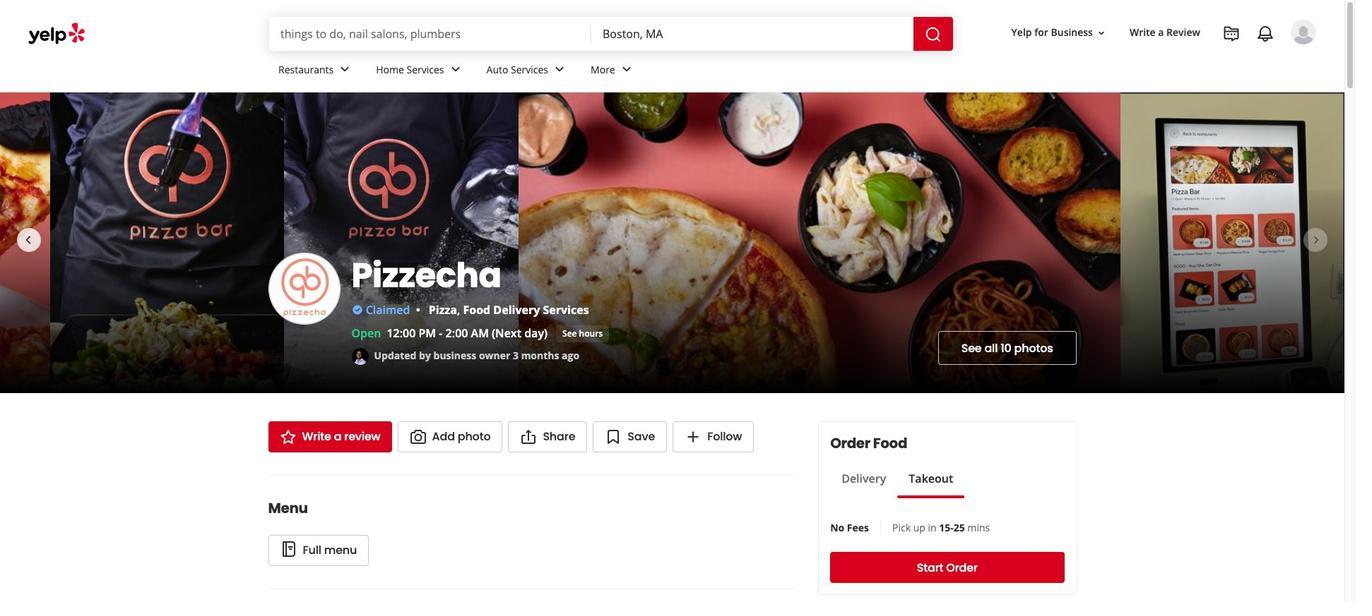 Task type: locate. For each thing, give the bounding box(es) containing it.
up
[[913, 521, 926, 535]]

pm
[[419, 326, 436, 341]]

no
[[830, 521, 845, 535]]

0 horizontal spatial write
[[302, 429, 331, 445]]

a inside write a review link
[[334, 429, 341, 445]]

menu
[[324, 543, 357, 559]]

1 horizontal spatial 24 chevron down v2 image
[[447, 61, 464, 78]]

2 none field from the left
[[591, 17, 914, 51]]

write a review
[[1130, 26, 1200, 39]]

0 vertical spatial a
[[1158, 26, 1164, 39]]

services for auto services
[[511, 63, 548, 76]]

2 horizontal spatial 24 chevron down v2 image
[[618, 61, 635, 78]]

1 vertical spatial see
[[961, 340, 982, 356]]

1 vertical spatial delivery
[[842, 471, 886, 487]]

0 horizontal spatial food
[[463, 302, 490, 318]]

a for review
[[334, 429, 341, 445]]

24 chevron down v2 image inside restaurants link
[[337, 61, 353, 78]]

1 vertical spatial a
[[334, 429, 341, 445]]

1 vertical spatial write
[[302, 429, 331, 445]]

2 24 chevron down v2 image from the left
[[447, 61, 464, 78]]

write left review at the top right of the page
[[1130, 26, 1156, 39]]

write for write a review
[[1130, 26, 1156, 39]]

pizza
[[429, 302, 457, 318]]

write right "24 star v2" image
[[302, 429, 331, 445]]

start order
[[917, 560, 978, 576]]

none field address, neighborhood, city, state or zip
[[591, 17, 914, 51]]

things to do, nail salons, plumbers text field
[[269, 17, 591, 51]]

projects image
[[1223, 25, 1240, 42]]

3 photo of pizzecha - boston, ma, us. image from the left
[[518, 93, 1120, 394]]

None field
[[269, 17, 591, 51], [591, 17, 914, 51]]

24 chevron down v2 image left auto
[[447, 61, 464, 78]]

business categories element
[[267, 51, 1316, 92]]

see hours
[[562, 328, 603, 340]]

24 camera v2 image
[[410, 429, 426, 446]]

0 horizontal spatial delivery
[[493, 302, 540, 318]]

see
[[562, 328, 577, 340], [961, 340, 982, 356]]

in
[[928, 521, 937, 535]]

24 add v2 image
[[685, 429, 702, 446]]

1 horizontal spatial delivery
[[842, 471, 886, 487]]

a inside write a review link
[[1158, 26, 1164, 39]]

full menu link
[[268, 536, 369, 567]]

24 menu v2 image
[[280, 542, 297, 558]]

auto services link
[[475, 51, 579, 92]]

24 chevron down v2 image inside more link
[[618, 61, 635, 78]]

no fees
[[830, 521, 869, 535]]

a
[[1158, 26, 1164, 39], [334, 429, 341, 445]]

24 chevron down v2 image inside home services link
[[447, 61, 464, 78]]

see for see all 10 photos
[[961, 340, 982, 356]]

for
[[1035, 26, 1048, 39]]

1 horizontal spatial write
[[1130, 26, 1156, 39]]

services left 24 chevron down v2 icon
[[511, 63, 548, 76]]

notifications image
[[1257, 25, 1274, 42]]

1 24 chevron down v2 image from the left
[[337, 61, 353, 78]]

0 vertical spatial order
[[830, 434, 870, 454]]

delivery down order food
[[842, 471, 886, 487]]

0 vertical spatial write
[[1130, 26, 1156, 39]]

write inside write a review link
[[1130, 26, 1156, 39]]

1 horizontal spatial a
[[1158, 26, 1164, 39]]

write a review link
[[268, 422, 392, 453]]

15-
[[939, 521, 954, 535]]

24 chevron down v2 image for more
[[618, 61, 635, 78]]

months
[[521, 349, 559, 362]]

24 chevron down v2 image for home services
[[447, 61, 464, 78]]

photo of pizzecha - boston, ma, us. image
[[0, 93, 50, 394], [284, 93, 518, 394], [518, 93, 1120, 394]]

all
[[985, 340, 998, 356]]

1 vertical spatial order
[[946, 560, 978, 576]]

write inside write a review link
[[302, 429, 331, 445]]

full
[[303, 543, 321, 559]]

0 vertical spatial see
[[562, 328, 577, 340]]

order
[[830, 434, 870, 454], [946, 560, 978, 576]]

order food
[[830, 434, 907, 454]]

takeout
[[909, 471, 953, 487]]

delivery
[[493, 302, 540, 318], [842, 471, 886, 487]]

add photo link
[[398, 422, 503, 453]]

share
[[543, 429, 575, 445]]

1 horizontal spatial food
[[873, 434, 907, 454]]

24 chevron down v2 image right more
[[618, 61, 635, 78]]

0 horizontal spatial a
[[334, 429, 341, 445]]

services
[[407, 63, 444, 76], [511, 63, 548, 76], [543, 302, 589, 318]]

full menu
[[303, 543, 357, 559]]

a for review
[[1158, 26, 1164, 39]]

a left review at the top right of the page
[[1158, 26, 1164, 39]]

see left hours
[[562, 328, 577, 340]]

delivery up (next
[[493, 302, 540, 318]]

1 photo of pizzecha - boston, ma, us. image from the left
[[0, 93, 50, 394]]

services up the see hours
[[543, 302, 589, 318]]

25
[[954, 521, 965, 535]]

none field "things to do, nail salons, plumbers"
[[269, 17, 591, 51]]

yelp
[[1012, 26, 1032, 39]]

food up takeout tab panel
[[873, 434, 907, 454]]

0 vertical spatial food
[[463, 302, 490, 318]]

see left the all
[[961, 340, 982, 356]]

menu element
[[246, 476, 796, 567]]

0 vertical spatial delivery
[[493, 302, 540, 318]]

services right home
[[407, 63, 444, 76]]

2 photo of pizzecha - boston, ma, us. image from the left
[[284, 93, 518, 394]]

yelp for business
[[1012, 26, 1093, 39]]

3 24 chevron down v2 image from the left
[[618, 61, 635, 78]]

pizza link
[[429, 302, 457, 318]]

1 none field from the left
[[269, 17, 591, 51]]

user actions element
[[1000, 18, 1336, 105]]

24 save outline v2 image
[[605, 429, 622, 446]]

2:00
[[446, 326, 468, 341]]

home
[[376, 63, 404, 76]]

add photo
[[432, 429, 491, 445]]

tab list
[[830, 471, 965, 499]]

1 horizontal spatial see
[[961, 340, 982, 356]]

3
[[513, 349, 519, 362]]

write
[[1130, 26, 1156, 39], [302, 429, 331, 445]]

24 chevron down v2 image right restaurants
[[337, 61, 353, 78]]

business
[[434, 349, 476, 362]]

more
[[591, 63, 615, 76]]

pick
[[892, 521, 911, 535]]

food right ,
[[463, 302, 490, 318]]

takeout tab panel
[[830, 499, 965, 505]]

None search field
[[269, 17, 953, 51]]

0 horizontal spatial order
[[830, 434, 870, 454]]

restaurants
[[278, 63, 334, 76]]

auto services
[[487, 63, 548, 76]]

home services link
[[365, 51, 475, 92]]

see inside 'link'
[[961, 340, 982, 356]]

food
[[463, 302, 490, 318], [873, 434, 907, 454]]

24 chevron down v2 image
[[337, 61, 353, 78], [447, 61, 464, 78], [618, 61, 635, 78]]

1 horizontal spatial order
[[946, 560, 978, 576]]

home services
[[376, 63, 444, 76]]

previous image
[[20, 232, 37, 248]]

add
[[432, 429, 455, 445]]

a left review
[[334, 429, 341, 445]]

0 horizontal spatial see
[[562, 328, 577, 340]]

0 horizontal spatial 24 chevron down v2 image
[[337, 61, 353, 78]]

pick up in 15-25 mins
[[892, 521, 990, 535]]



Task type: vqa. For each thing, say whether or not it's contained in the screenshot.
Map Region
no



Task type: describe. For each thing, give the bounding box(es) containing it.
order inside button
[[946, 560, 978, 576]]

pizza , food delivery services
[[429, 302, 589, 318]]

updated
[[374, 349, 417, 362]]

12:00
[[387, 326, 416, 341]]

am
[[471, 326, 489, 341]]

start order button
[[830, 553, 1064, 584]]

review
[[1167, 26, 1200, 39]]

save
[[628, 429, 655, 445]]

follow button
[[673, 422, 754, 453]]

address, neighborhood, city, state or zip text field
[[591, 17, 914, 51]]

claimed
[[366, 302, 410, 318]]

day)
[[524, 326, 548, 341]]

24 star v2 image
[[279, 429, 296, 446]]

write for write a review
[[302, 429, 331, 445]]

fees
[[847, 521, 869, 535]]

next image
[[1308, 232, 1325, 248]]

open
[[352, 326, 381, 341]]

updated by business owner 3 months ago
[[374, 349, 580, 362]]

start
[[917, 560, 944, 576]]

16 chevron down v2 image
[[1096, 27, 1107, 39]]

-
[[439, 326, 443, 341]]

tab list containing delivery
[[830, 471, 965, 499]]

more link
[[579, 51, 646, 92]]

share button
[[508, 422, 587, 453]]

see all 10 photos
[[961, 340, 1053, 356]]

write a review
[[302, 429, 381, 445]]

24 share v2 image
[[520, 429, 537, 446]]

auto
[[487, 63, 508, 76]]

(next
[[492, 326, 521, 341]]

10
[[1001, 340, 1012, 356]]

see all 10 photos link
[[938, 331, 1076, 365]]

hours
[[579, 328, 603, 340]]

owner
[[479, 349, 510, 362]]

write a review link
[[1124, 20, 1206, 46]]

services for home services
[[407, 63, 444, 76]]

yelp for business button
[[1006, 20, 1113, 46]]

open 12:00 pm - 2:00 am (next day)
[[352, 326, 548, 341]]

business
[[1051, 26, 1093, 39]]

1 vertical spatial food
[[873, 434, 907, 454]]

,
[[457, 302, 460, 318]]

mins
[[968, 521, 990, 535]]

menu
[[268, 499, 308, 519]]

search image
[[925, 26, 942, 43]]

save button
[[593, 422, 667, 453]]

brad k. image
[[1291, 19, 1316, 45]]

photo
[[458, 429, 491, 445]]

24 chevron down v2 image
[[551, 61, 568, 78]]

see hours link
[[556, 326, 609, 343]]

review
[[344, 429, 381, 445]]

pizzecha
[[352, 252, 501, 300]]

food delivery services link
[[463, 302, 589, 318]]

24 chevron down v2 image for restaurants
[[337, 61, 353, 78]]

photo of pizzecha - boston, ma, us. kiosk to place orders image
[[1120, 93, 1345, 394]]

see for see hours
[[562, 328, 577, 340]]

ago
[[562, 349, 580, 362]]

photos
[[1014, 340, 1053, 356]]

follow
[[707, 429, 742, 445]]

16 claim filled v2 image
[[352, 305, 363, 316]]

by
[[419, 349, 431, 362]]

restaurants link
[[267, 51, 365, 92]]

photo of pizzecha - boston, ma, us. fresh ingredients being tossed...to get ready for you! image
[[50, 93, 284, 394]]



